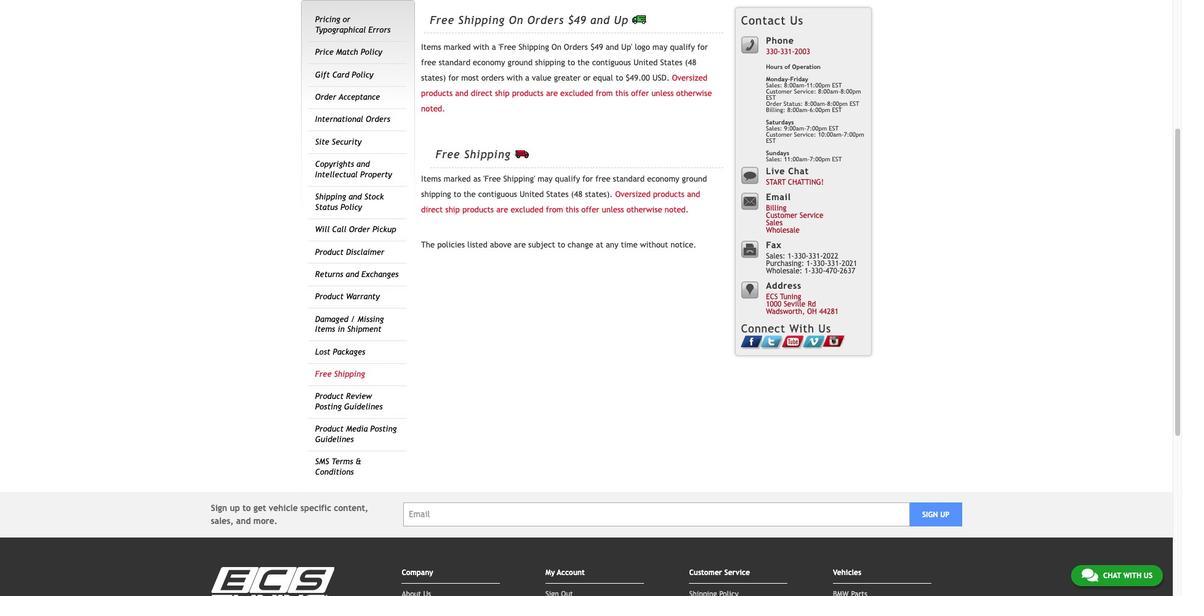 Task type: vqa. For each thing, say whether or not it's contained in the screenshot.
top unless
yes



Task type: locate. For each thing, give the bounding box(es) containing it.
1 vertical spatial free
[[596, 174, 611, 183]]

are up above
[[497, 205, 509, 214]]

items inside items marked as 'free shipping' may qualify for free standard economy ground shipping to the contiguous united states (48 states).
[[421, 174, 441, 183]]

connect with us
[[742, 322, 832, 335]]

0 horizontal spatial a
[[492, 43, 496, 52]]

chat down 11:00am-
[[789, 166, 810, 176]]

0 horizontal spatial this
[[566, 205, 579, 214]]

with right the "comments" icon
[[1124, 572, 1142, 580]]

customer service
[[690, 568, 750, 577]]

exchanges
[[362, 270, 399, 279]]

2 horizontal spatial order
[[767, 100, 782, 107]]

1 vertical spatial ship
[[446, 205, 460, 214]]

united
[[634, 58, 658, 67], [520, 190, 544, 199]]

customer
[[767, 88, 793, 95], [767, 131, 793, 138], [767, 212, 798, 220], [690, 568, 723, 577]]

posting right media
[[370, 425, 397, 434]]

product for product warranty
[[315, 292, 344, 301]]

ship for free shipping
[[446, 205, 460, 214]]

are down value
[[546, 89, 558, 98]]

unless for free shipping
[[602, 205, 625, 214]]

united down logo
[[634, 58, 658, 67]]

with up most
[[474, 43, 490, 52]]

0 vertical spatial on
[[509, 13, 524, 26]]

2 vertical spatial are
[[514, 240, 526, 249]]

&
[[356, 457, 362, 467]]

status:
[[784, 100, 803, 107]]

marked for free shipping on orders $49 and up
[[444, 43, 471, 52]]

excluded for free shipping on orders $49 and up
[[561, 89, 594, 98]]

0 horizontal spatial (48
[[571, 190, 583, 199]]

0 horizontal spatial 331-
[[781, 48, 795, 56]]

0 vertical spatial posting
[[315, 402, 342, 412]]

$49
[[568, 13, 587, 26], [591, 43, 604, 52]]

with
[[790, 322, 815, 335]]

7:00pm right 9:00am-
[[844, 131, 865, 138]]

posting down free shipping link
[[315, 402, 342, 412]]

for right logo
[[698, 43, 708, 52]]

1 horizontal spatial (48
[[685, 58, 697, 67]]

1 horizontal spatial service
[[800, 212, 824, 220]]

sales: down hours
[[767, 82, 783, 89]]

0 vertical spatial free shipping
[[436, 148, 515, 161]]

free inside items marked with a 'free shipping on orders $49 and up' logo may qualify for free standard economy ground shipping to the contiguous united states (48 states) for most orders with a value greater or equal to $49.00 usd.
[[421, 58, 437, 67]]

email billing customer service sales wholesale
[[767, 192, 824, 235]]

policy for gift card policy
[[352, 70, 374, 79]]

1 horizontal spatial economy
[[648, 174, 680, 183]]

2 vertical spatial with
[[1124, 572, 1142, 580]]

us right the "comments" icon
[[1145, 572, 1153, 580]]

11:00am-
[[785, 156, 810, 163]]

to up policies
[[454, 190, 461, 199]]

packages
[[333, 347, 366, 357]]

and up property
[[357, 160, 370, 169]]

2637
[[840, 267, 856, 276]]

from down items marked as 'free shipping' may qualify for free standard economy ground shipping to the contiguous united states (48 states).
[[546, 205, 564, 214]]

0 horizontal spatial shipping
[[421, 190, 451, 199]]

noted. down states)
[[421, 104, 445, 113]]

0 vertical spatial ground
[[508, 58, 533, 67]]

ship down orders
[[495, 89, 510, 98]]

shipping up value
[[535, 58, 565, 67]]

posting inside product review posting guidelines
[[315, 402, 342, 412]]

0 horizontal spatial chat
[[789, 166, 810, 176]]

0 horizontal spatial us
[[791, 13, 804, 27]]

1 vertical spatial contiguous
[[478, 190, 517, 199]]

tuning
[[781, 293, 802, 301]]

0 vertical spatial (48
[[685, 58, 697, 67]]

lost packages link
[[315, 347, 366, 357]]

damaged / missing items in shipment
[[315, 315, 384, 334]]

vehicle
[[269, 503, 298, 513]]

contiguous down as
[[478, 190, 517, 199]]

1 vertical spatial otherwise
[[627, 205, 663, 214]]

order
[[315, 92, 337, 102], [767, 100, 782, 107], [349, 225, 370, 234]]

address
[[767, 280, 802, 291]]

noted. up notice.
[[665, 205, 689, 214]]

'free inside items marked as 'free shipping' may qualify for free standard economy ground shipping to the contiguous united states (48 states).
[[484, 174, 501, 183]]

policy down the errors
[[361, 48, 382, 57]]

8:00am- up status:
[[785, 82, 807, 89]]

sms terms & conditions
[[315, 457, 362, 477]]

2 vertical spatial us
[[1145, 572, 1153, 580]]

(48 inside items marked as 'free shipping' may qualify for free standard economy ground shipping to the contiguous united states (48 states).
[[571, 190, 583, 199]]

direct up the the
[[421, 205, 443, 214]]

product inside product review posting guidelines
[[315, 392, 344, 401]]

and right sales,
[[236, 516, 251, 526]]

site security
[[315, 137, 362, 147]]

product down 'returns'
[[315, 292, 344, 301]]

2022
[[823, 252, 839, 261]]

and inside sign up to get vehicle specific content, sales, and more.
[[236, 516, 251, 526]]

shipping
[[459, 13, 505, 26], [519, 43, 549, 52], [464, 148, 511, 161], [315, 192, 346, 202], [334, 370, 365, 379]]

ground inside items marked with a 'free shipping on orders $49 and up' logo may qualify for free standard economy ground shipping to the contiguous united states (48 states) for most orders with a value greater or equal to $49.00 usd.
[[508, 58, 533, 67]]

us down 44281
[[819, 322, 832, 335]]

monday-
[[767, 76, 791, 83]]

1 horizontal spatial $49
[[591, 43, 604, 52]]

shipping
[[535, 58, 565, 67], [421, 190, 451, 199]]

site security link
[[315, 137, 362, 147]]

shipping'
[[504, 174, 536, 183]]

up inside sign up to get vehicle specific content, sales, and more.
[[230, 503, 240, 513]]

3 sales: from the top
[[767, 156, 783, 163]]

chat inside live chat start chatting!
[[789, 166, 810, 176]]

1 vertical spatial from
[[546, 205, 564, 214]]

2 horizontal spatial are
[[546, 89, 558, 98]]

items inside items marked with a 'free shipping on orders $49 and up' logo may qualify for free standard economy ground shipping to the contiguous united states (48 states) for most orders with a value greater or equal to $49.00 usd.
[[421, 43, 441, 52]]

shipping down free shipping on orders $49 and up
[[519, 43, 549, 52]]

/
[[351, 315, 355, 324]]

$49 left up'
[[591, 43, 604, 52]]

8:00am- up 6:00pm
[[819, 88, 841, 95]]

0 vertical spatial a
[[492, 43, 496, 52]]

offer for free shipping
[[582, 205, 600, 214]]

address ecs tuning 1000 seville rd wadsworth, oh 44281
[[767, 280, 839, 316]]

Email email field
[[404, 503, 910, 527]]

content,
[[334, 503, 369, 513]]

for up "states)."
[[583, 174, 593, 183]]

1 vertical spatial $49
[[591, 43, 604, 52]]

items left as
[[421, 174, 441, 183]]

est
[[833, 82, 843, 89], [767, 94, 776, 101], [850, 100, 860, 107], [833, 107, 843, 113], [829, 125, 839, 132], [767, 137, 776, 144], [833, 156, 843, 163]]

a up orders
[[492, 43, 496, 52]]

0 horizontal spatial contiguous
[[478, 190, 517, 199]]

noted. for free shipping on orders $49 and up
[[421, 104, 445, 113]]

live chat start chatting!
[[767, 166, 824, 187]]

oversized for free shipping on orders $49 and up
[[672, 73, 708, 83]]

otherwise
[[677, 89, 712, 98], [627, 205, 663, 214]]

orders down the acceptance at the top of the page
[[366, 115, 390, 124]]

service: down friday on the top of page
[[795, 88, 817, 95]]

marked for free shipping
[[444, 174, 471, 183]]

0 horizontal spatial sign
[[211, 503, 227, 513]]

offer down $49.00
[[632, 89, 649, 98]]

returns and exchanges
[[315, 270, 399, 279]]

may inside items marked as 'free shipping' may qualify for free standard economy ground shipping to the contiguous united states (48 states).
[[538, 174, 553, 183]]

0 horizontal spatial ship
[[446, 205, 460, 214]]

and left stock
[[349, 192, 362, 202]]

1 horizontal spatial with
[[507, 73, 523, 83]]

states inside items marked as 'free shipping' may qualify for free standard economy ground shipping to the contiguous united states (48 states).
[[547, 190, 569, 199]]

qualify inside items marked as 'free shipping' may qualify for free standard economy ground shipping to the contiguous united states (48 states).
[[555, 174, 580, 183]]

0 horizontal spatial excluded
[[511, 205, 544, 214]]

product down free shipping link
[[315, 392, 344, 401]]

product review posting guidelines
[[315, 392, 383, 412]]

4 product from the top
[[315, 425, 344, 434]]

order inside hours of operation monday-friday sales: 8:00am-11:00pm est customer service: 8:00am-8:00pm est order status: 8:00am-8:00pm est billing: 8:00am-6:00pm est saturdays sales: 9:00am-7:00pm est customer service: 10:00am-7:00pm est sundays sales: 11:00am-7:00pm est
[[767, 100, 782, 107]]

returns
[[315, 270, 344, 279]]

shipping up status
[[315, 192, 346, 202]]

are right above
[[514, 240, 526, 249]]

1 horizontal spatial up
[[941, 511, 950, 519]]

0 vertical spatial oversized
[[672, 73, 708, 83]]

330- down '2022'
[[812, 267, 826, 276]]

products down states)
[[421, 89, 453, 98]]

items up states)
[[421, 43, 441, 52]]

oversized right "states)."
[[616, 190, 651, 199]]

pricing or typographical errors link
[[315, 15, 391, 34]]

2 horizontal spatial us
[[1145, 572, 1153, 580]]

notice.
[[671, 240, 697, 249]]

0 vertical spatial standard
[[439, 58, 471, 67]]

sales: up live
[[767, 156, 783, 163]]

items down damaged at left
[[315, 325, 335, 334]]

policies
[[438, 240, 465, 249]]

policy right card
[[352, 70, 374, 79]]

2 oversized products and direct ship products are excluded from this offer unless otherwise noted. from the top
[[421, 190, 701, 214]]

most
[[462, 73, 479, 83]]

1 vertical spatial 'free
[[484, 174, 501, 183]]

'free
[[499, 43, 516, 52], [484, 174, 501, 183]]

0 vertical spatial this
[[616, 89, 629, 98]]

posting inside product media posting guidelines
[[370, 425, 397, 434]]

and left up'
[[606, 43, 619, 52]]

up for sign up
[[941, 511, 950, 519]]

with
[[474, 43, 490, 52], [507, 73, 523, 83], [1124, 572, 1142, 580]]

0 horizontal spatial $49
[[568, 13, 587, 26]]

1 marked from the top
[[444, 43, 471, 52]]

1 vertical spatial us
[[819, 322, 832, 335]]

1 oversized products and direct ship products are excluded from this offer unless otherwise noted. from the top
[[421, 73, 712, 113]]

$49 left "up"
[[568, 13, 587, 26]]

free shipping eligible image
[[515, 150, 529, 158]]

to
[[568, 58, 575, 67], [616, 73, 624, 83], [454, 190, 461, 199], [558, 240, 566, 249], [243, 503, 251, 513]]

up
[[230, 503, 240, 513], [941, 511, 950, 519]]

1 vertical spatial guidelines
[[315, 435, 354, 444]]

customer inside email billing customer service sales wholesale
[[767, 212, 798, 220]]

or up the typographical
[[343, 15, 351, 24]]

offer for free shipping on orders $49 and up
[[632, 89, 649, 98]]

fax sales: 1-330-331-2022 purchasing: 1-330-331-2021 wholesale: 1-330-470-2637
[[767, 240, 858, 276]]

2 vertical spatial policy
[[341, 203, 362, 212]]

without
[[641, 240, 669, 249]]

product inside product media posting guidelines
[[315, 425, 344, 434]]

the inside items marked as 'free shipping' may qualify for free standard economy ground shipping to the contiguous united states (48 states).
[[464, 190, 476, 199]]

policy inside shipping and stock status policy
[[341, 203, 362, 212]]

470-
[[826, 267, 840, 276]]

330-331-2003 link
[[767, 48, 811, 56]]

1 horizontal spatial posting
[[370, 425, 397, 434]]

marked inside items marked with a 'free shipping on orders $49 and up' logo may qualify for free standard economy ground shipping to the contiguous united states (48 states) for most orders with a value greater or equal to $49.00 usd.
[[444, 43, 471, 52]]

from
[[596, 89, 613, 98], [546, 205, 564, 214]]

0 horizontal spatial the
[[464, 190, 476, 199]]

shipping up orders
[[459, 13, 505, 26]]

1 horizontal spatial may
[[653, 43, 668, 52]]

oversized
[[672, 73, 708, 83], [616, 190, 651, 199]]

otherwise for free shipping on orders $49 and up
[[677, 89, 712, 98]]

states
[[661, 58, 683, 67], [547, 190, 569, 199]]

'free inside items marked with a 'free shipping on orders $49 and up' logo may qualify for free standard economy ground shipping to the contiguous united states (48 states) for most orders with a value greater or equal to $49.00 usd.
[[499, 43, 516, 52]]

united down shipping'
[[520, 190, 544, 199]]

from for free shipping on orders $49 and up
[[596, 89, 613, 98]]

1 vertical spatial policy
[[352, 70, 374, 79]]

sales,
[[211, 516, 234, 526]]

shipping up the the
[[421, 190, 451, 199]]

match
[[336, 48, 358, 57]]

marked inside items marked as 'free shipping' may qualify for free standard economy ground shipping to the contiguous united states (48 states).
[[444, 174, 471, 183]]

1 horizontal spatial on
[[552, 43, 562, 52]]

shipping inside items marked as 'free shipping' may qualify for free standard economy ground shipping to the contiguous united states (48 states).
[[421, 190, 451, 199]]

2 vertical spatial for
[[583, 174, 593, 183]]

1 vertical spatial economy
[[648, 174, 680, 183]]

1 vertical spatial oversized
[[616, 190, 651, 199]]

7:00pm down "10:00am-"
[[810, 156, 831, 163]]

price
[[315, 48, 334, 57]]

guidelines
[[344, 402, 383, 412], [315, 435, 354, 444]]

standard inside items marked with a 'free shipping on orders $49 and up' logo may qualify for free standard economy ground shipping to the contiguous united states (48 states) for most orders with a value greater or equal to $49.00 usd.
[[439, 58, 471, 67]]

chat right the "comments" icon
[[1104, 572, 1122, 580]]

order left status:
[[767, 100, 782, 107]]

0 horizontal spatial for
[[449, 73, 459, 83]]

unless down "states)."
[[602, 205, 625, 214]]

value
[[532, 73, 552, 83]]

products down as
[[463, 205, 494, 214]]

free up states)
[[421, 58, 437, 67]]

4 sales: from the top
[[767, 252, 786, 261]]

guidelines inside product review posting guidelines
[[344, 402, 383, 412]]

service: left "10:00am-"
[[795, 131, 817, 138]]

ship for free shipping on orders $49 and up
[[495, 89, 510, 98]]

excluded for free shipping
[[511, 205, 544, 214]]

1 horizontal spatial states
[[661, 58, 683, 67]]

0 horizontal spatial offer
[[582, 205, 600, 214]]

(48 inside items marked with a 'free shipping on orders $49 and up' logo may qualify for free standard economy ground shipping to the contiguous united states (48 states) for most orders with a value greater or equal to $49.00 usd.
[[685, 58, 697, 67]]

guidelines inside product media posting guidelines
[[315, 435, 354, 444]]

with right orders
[[507, 73, 523, 83]]

44281
[[820, 308, 839, 316]]

0 vertical spatial orders
[[528, 13, 564, 26]]

ground
[[508, 58, 533, 67], [682, 174, 707, 183]]

items for free shipping on orders $49 and up
[[421, 43, 441, 52]]

1 vertical spatial the
[[464, 190, 476, 199]]

free for items marked with a 'free shipping on orders $49 and up' logo may qualify for free standard economy ground shipping to the contiguous united states (48 states) for most orders with a value greater or equal to $49.00 usd.
[[430, 13, 455, 26]]

$49.00
[[626, 73, 650, 83]]

1 horizontal spatial this
[[616, 89, 629, 98]]

1 horizontal spatial noted.
[[665, 205, 689, 214]]

0 horizontal spatial unless
[[602, 205, 625, 214]]

0 horizontal spatial up
[[230, 503, 240, 513]]

0 vertical spatial shipping
[[535, 58, 565, 67]]

0 horizontal spatial service
[[725, 568, 750, 577]]

free up "states)."
[[596, 174, 611, 183]]

product up 'returns'
[[315, 247, 344, 257]]

0 horizontal spatial ground
[[508, 58, 533, 67]]

0 vertical spatial otherwise
[[677, 89, 712, 98]]

of
[[785, 63, 791, 70]]

0 horizontal spatial states
[[547, 190, 569, 199]]

2 horizontal spatial for
[[698, 43, 708, 52]]

the inside items marked with a 'free shipping on orders $49 and up' logo may qualify for free standard economy ground shipping to the contiguous united states (48 states) for most orders with a value greater or equal to $49.00 usd.
[[578, 58, 590, 67]]

0 vertical spatial qualify
[[670, 43, 695, 52]]

free shipping up as
[[436, 148, 515, 161]]

states inside items marked with a 'free shipping on orders $49 and up' logo may qualify for free standard economy ground shipping to the contiguous united states (48 states) for most orders with a value greater or equal to $49.00 usd.
[[661, 58, 683, 67]]

1 vertical spatial service:
[[795, 131, 817, 138]]

1 vertical spatial oversized products and direct ship products are excluded from this offer unless otherwise noted.
[[421, 190, 701, 214]]

0 horizontal spatial with
[[474, 43, 490, 52]]

orders up items marked with a 'free shipping on orders $49 and up' logo may qualify for free standard economy ground shipping to the contiguous united states (48 states) for most orders with a value greater or equal to $49.00 usd.
[[528, 13, 564, 26]]

unless
[[652, 89, 674, 98], [602, 205, 625, 214]]

1 horizontal spatial the
[[578, 58, 590, 67]]

3 product from the top
[[315, 392, 344, 401]]

free for items marked as 'free shipping' may qualify for free standard economy ground shipping to the contiguous united states (48 states).
[[436, 148, 460, 161]]

sms
[[315, 457, 329, 467]]

331- inside phone 330-331-2003
[[781, 48, 795, 56]]

order acceptance
[[315, 92, 380, 102]]

sales: down fax at the top right of the page
[[767, 252, 786, 261]]

0 horizontal spatial oversized
[[616, 190, 651, 199]]

1 vertical spatial shipping
[[421, 190, 451, 199]]

1 vertical spatial items
[[421, 174, 441, 183]]

marked
[[444, 43, 471, 52], [444, 174, 471, 183]]

a left value
[[526, 73, 530, 83]]

may
[[653, 43, 668, 52], [538, 174, 553, 183]]

2 marked from the top
[[444, 174, 471, 183]]

sign inside button
[[923, 511, 939, 519]]

us
[[791, 13, 804, 27], [819, 322, 832, 335], [1145, 572, 1153, 580]]

2 sales: from the top
[[767, 125, 783, 132]]

service inside email billing customer service sales wholesale
[[800, 212, 824, 220]]

qualify right logo
[[670, 43, 695, 52]]

for inside items marked as 'free shipping' may qualify for free standard economy ground shipping to the contiguous united states (48 states).
[[583, 174, 593, 183]]

service:
[[795, 88, 817, 95], [795, 131, 817, 138]]

0 horizontal spatial from
[[546, 205, 564, 214]]

1 horizontal spatial or
[[584, 73, 591, 83]]

and up notice.
[[688, 190, 701, 199]]

unless down usd.
[[652, 89, 674, 98]]

1 vertical spatial standard
[[613, 174, 645, 183]]

330- left 2637
[[814, 260, 828, 268]]

free shipping down lost packages link
[[315, 370, 365, 379]]

status
[[315, 203, 338, 212]]

the
[[578, 58, 590, 67], [464, 190, 476, 199]]

8:00pm down 11:00pm
[[828, 100, 848, 107]]

in
[[338, 325, 345, 334]]

direct down orders
[[471, 89, 493, 98]]

2 service: from the top
[[795, 131, 817, 138]]

1 horizontal spatial standard
[[613, 174, 645, 183]]

may right logo
[[653, 43, 668, 52]]

0 vertical spatial or
[[343, 15, 351, 24]]

offer down "states)."
[[582, 205, 600, 214]]

acceptance
[[339, 92, 380, 102]]

are for free shipping on orders $49 and up
[[546, 89, 558, 98]]

may right shipping'
[[538, 174, 553, 183]]

1 vertical spatial may
[[538, 174, 553, 183]]

1 horizontal spatial ground
[[682, 174, 707, 183]]

order right call
[[349, 225, 370, 234]]

marked left as
[[444, 174, 471, 183]]

guidelines up terms
[[315, 435, 354, 444]]

or left equal
[[584, 73, 591, 83]]

2 vertical spatial items
[[315, 325, 335, 334]]

1 product from the top
[[315, 247, 344, 257]]

ship up policies
[[446, 205, 460, 214]]

damaged / missing items in shipment link
[[315, 315, 384, 334]]

1 vertical spatial direct
[[421, 205, 443, 214]]

1 vertical spatial (48
[[571, 190, 583, 199]]

0 vertical spatial $49
[[568, 13, 587, 26]]

up inside button
[[941, 511, 950, 519]]

0 vertical spatial the
[[578, 58, 590, 67]]

states up usd.
[[661, 58, 683, 67]]

lost packages
[[315, 347, 366, 357]]

subject
[[529, 240, 556, 249]]

marked up most
[[444, 43, 471, 52]]

0 vertical spatial ship
[[495, 89, 510, 98]]

0 vertical spatial united
[[634, 58, 658, 67]]

2 product from the top
[[315, 292, 344, 301]]

policy up "will call order pickup" link
[[341, 203, 362, 212]]

0 horizontal spatial noted.
[[421, 104, 445, 113]]

1 horizontal spatial otherwise
[[677, 89, 712, 98]]

330- inside phone 330-331-2003
[[767, 48, 781, 56]]

operation
[[793, 63, 821, 70]]

disclaimer
[[346, 247, 385, 257]]

ecs tuning image
[[211, 567, 334, 596]]

items marked with a 'free shipping on orders $49 and up' logo may qualify for free standard economy ground shipping to the contiguous united states (48 states) for most orders with a value greater or equal to $49.00 usd.
[[421, 43, 708, 83]]

hours
[[767, 63, 783, 70]]

on inside items marked with a 'free shipping on orders $49 and up' logo may qualify for free standard economy ground shipping to the contiguous united states (48 states) for most orders with a value greater or equal to $49.00 usd.
[[552, 43, 562, 52]]

'free up orders
[[499, 43, 516, 52]]

contiguous up equal
[[592, 58, 631, 67]]

sign inside sign up to get vehicle specific content, sales, and more.
[[211, 503, 227, 513]]

1 vertical spatial orders
[[564, 43, 588, 52]]

states left "states)."
[[547, 190, 569, 199]]

equal
[[593, 73, 614, 83]]

orders up greater
[[564, 43, 588, 52]]

1 horizontal spatial excluded
[[561, 89, 594, 98]]

7:00pm down 6:00pm
[[807, 125, 828, 132]]

0 vertical spatial marked
[[444, 43, 471, 52]]

ship
[[495, 89, 510, 98], [446, 205, 460, 214]]

for left most
[[449, 73, 459, 83]]

free shipping link
[[315, 370, 365, 379]]



Task type: describe. For each thing, give the bounding box(es) containing it.
my
[[546, 568, 555, 577]]

international orders
[[315, 115, 390, 124]]

the policies listed above are subject to change at any time without notice.
[[421, 240, 697, 249]]

gift
[[315, 70, 330, 79]]

will
[[315, 225, 330, 234]]

customer service link
[[767, 212, 824, 220]]

wholesale link
[[767, 226, 800, 235]]

sales
[[767, 219, 783, 228]]

sign for sign up
[[923, 511, 939, 519]]

posting for product review posting guidelines
[[315, 402, 342, 412]]

lost
[[315, 347, 331, 357]]

up for sign up to get vehicle specific content, sales, and more.
[[230, 503, 240, 513]]

usd.
[[653, 73, 670, 83]]

logo
[[635, 43, 650, 52]]

shipping inside items marked with a 'free shipping on orders $49 and up' logo may qualify for free standard economy ground shipping to the contiguous united states (48 states) for most orders with a value greater or equal to $49.00 usd.
[[519, 43, 549, 52]]

saturdays
[[767, 119, 795, 126]]

0 horizontal spatial free shipping
[[315, 370, 365, 379]]

sign up to get vehicle specific content, sales, and more.
[[211, 503, 369, 526]]

shipping inside items marked with a 'free shipping on orders $49 and up' logo may qualify for free standard economy ground shipping to the contiguous united states (48 states) for most orders with a value greater or equal to $49.00 usd.
[[535, 58, 565, 67]]

1 horizontal spatial order
[[349, 225, 370, 234]]

sign up
[[923, 511, 950, 519]]

billing:
[[767, 107, 786, 113]]

to right equal
[[616, 73, 624, 83]]

gift card policy
[[315, 70, 374, 79]]

ecs
[[767, 293, 779, 301]]

product for product review posting guidelines
[[315, 392, 344, 401]]

chat with us link
[[1072, 566, 1164, 587]]

oversized products and direct ship products are excluded from this offer unless otherwise noted. for free shipping
[[421, 190, 701, 214]]

otherwise for free shipping
[[627, 205, 663, 214]]

guidelines for media
[[315, 435, 354, 444]]

oversized for free shipping
[[616, 190, 651, 199]]

shipping inside shipping and stock status policy
[[315, 192, 346, 202]]

policy for price match policy
[[361, 48, 382, 57]]

1 horizontal spatial 331-
[[809, 252, 823, 261]]

products up notice.
[[654, 190, 685, 199]]

specific
[[301, 503, 332, 513]]

1 sales: from the top
[[767, 82, 783, 89]]

wholesale
[[767, 226, 800, 235]]

and inside shipping and stock status policy
[[349, 192, 362, 202]]

8:00am- down 11:00pm
[[805, 100, 828, 107]]

0 vertical spatial with
[[474, 43, 490, 52]]

1 vertical spatial chat
[[1104, 572, 1122, 580]]

shipping up as
[[464, 148, 511, 161]]

or inside items marked with a 'free shipping on orders $49 and up' logo may qualify for free standard economy ground shipping to the contiguous united states (48 states) for most orders with a value greater or equal to $49.00 usd.
[[584, 73, 591, 83]]

1 service: from the top
[[795, 88, 817, 95]]

product disclaimer link
[[315, 247, 385, 257]]

listed
[[468, 240, 488, 249]]

international orders link
[[315, 115, 390, 124]]

review
[[346, 392, 372, 401]]

sign for sign up to get vehicle specific content, sales, and more.
[[211, 503, 227, 513]]

direct for free shipping
[[421, 205, 443, 214]]

2021
[[842, 260, 858, 268]]

0 vertical spatial 8:00pm
[[841, 88, 862, 95]]

get
[[254, 503, 266, 513]]

phone 330-331-2003
[[767, 35, 811, 56]]

1 vertical spatial 8:00pm
[[828, 100, 848, 107]]

at
[[596, 240, 604, 249]]

will call order pickup link
[[315, 225, 397, 234]]

product disclaimer
[[315, 247, 385, 257]]

economy inside items marked as 'free shipping' may qualify for free standard economy ground shipping to the contiguous united states (48 states).
[[648, 174, 680, 183]]

1- right wholesale:
[[805, 267, 812, 276]]

2 horizontal spatial 331-
[[828, 260, 842, 268]]

errors
[[369, 25, 391, 34]]

free shipping image
[[633, 15, 647, 24]]

330- up wholesale:
[[795, 252, 809, 261]]

standard inside items marked as 'free shipping' may qualify for free standard economy ground shipping to the contiguous united states (48 states).
[[613, 174, 645, 183]]

direct for free shipping on orders $49 and up
[[471, 89, 493, 98]]

1 horizontal spatial free shipping
[[436, 148, 515, 161]]

pickup
[[373, 225, 397, 234]]

noted. for free shipping
[[665, 205, 689, 214]]

this for free shipping
[[566, 205, 579, 214]]

international
[[315, 115, 364, 124]]

product media posting guidelines link
[[315, 425, 397, 444]]

2 vertical spatial orders
[[366, 115, 390, 124]]

from for free shipping
[[546, 205, 564, 214]]

wadsworth,
[[767, 308, 805, 316]]

economy inside items marked with a 'free shipping on orders $49 and up' logo may qualify for free standard economy ground shipping to the contiguous united states (48 states) for most orders with a value greater or equal to $49.00 usd.
[[473, 58, 506, 67]]

comments image
[[1082, 568, 1099, 583]]

shipment
[[347, 325, 382, 334]]

up'
[[622, 43, 633, 52]]

qualify inside items marked with a 'free shipping on orders $49 and up' logo may qualify for free standard economy ground shipping to the contiguous united states (48 states) for most orders with a value greater or equal to $49.00 usd.
[[670, 43, 695, 52]]

this for free shipping on orders $49 and up
[[616, 89, 629, 98]]

greater
[[554, 73, 581, 83]]

to up greater
[[568, 58, 575, 67]]

hours of operation monday-friday sales: 8:00am-11:00pm est customer service: 8:00am-8:00pm est order status: 8:00am-8:00pm est billing: 8:00am-6:00pm est saturdays sales: 9:00am-7:00pm est customer service: 10:00am-7:00pm est sundays sales: 11:00am-7:00pm est
[[767, 63, 865, 163]]

items inside damaged / missing items in shipment
[[315, 325, 335, 334]]

to left change
[[558, 240, 566, 249]]

11:00pm
[[807, 82, 831, 89]]

free shipping on orders $49 and up
[[430, 13, 633, 26]]

and down product disclaimer link
[[346, 270, 359, 279]]

1 horizontal spatial are
[[514, 240, 526, 249]]

and inside items marked with a 'free shipping on orders $49 and up' logo may qualify for free standard economy ground shipping to the contiguous united states (48 states) for most orders with a value greater or equal to $49.00 usd.
[[606, 43, 619, 52]]

1 horizontal spatial a
[[526, 73, 530, 83]]

company
[[402, 568, 434, 577]]

shipping and stock status policy
[[315, 192, 384, 212]]

product review posting guidelines link
[[315, 392, 383, 412]]

us for chat
[[1145, 572, 1153, 580]]

6:00pm
[[810, 107, 831, 113]]

posting for product media posting guidelines
[[370, 425, 397, 434]]

missing
[[358, 315, 384, 324]]

and down most
[[456, 89, 469, 98]]

stock
[[365, 192, 384, 202]]

security
[[332, 137, 362, 147]]

or inside pricing or typographical errors
[[343, 15, 351, 24]]

states)
[[421, 73, 446, 83]]

intellectual
[[315, 170, 358, 179]]

connect
[[742, 322, 786, 335]]

ground inside items marked as 'free shipping' may qualify for free standard economy ground shipping to the contiguous united states (48 states).
[[682, 174, 707, 183]]

sales: inside the fax sales: 1-330-331-2022 purchasing: 1-330-331-2021 wholesale: 1-330-470-2637
[[767, 252, 786, 261]]

warranty
[[346, 292, 380, 301]]

2 vertical spatial free
[[315, 370, 332, 379]]

any
[[606, 240, 619, 249]]

orders
[[482, 73, 505, 83]]

to inside sign up to get vehicle specific content, sales, and more.
[[243, 503, 251, 513]]

sundays
[[767, 150, 790, 156]]

sms terms & conditions link
[[315, 457, 362, 477]]

united inside items marked as 'free shipping' may qualify for free standard economy ground shipping to the contiguous united states (48 states).
[[520, 190, 544, 199]]

$49 inside items marked with a 'free shipping on orders $49 and up' logo may qualify for free standard economy ground shipping to the contiguous united states (48 states) for most orders with a value greater or equal to $49.00 usd.
[[591, 43, 604, 52]]

orders inside items marked with a 'free shipping on orders $49 and up' logo may qualify for free standard economy ground shipping to the contiguous united states (48 states) for most orders with a value greater or equal to $49.00 usd.
[[564, 43, 588, 52]]

damaged
[[315, 315, 349, 324]]

products down value
[[512, 89, 544, 98]]

as
[[474, 174, 481, 183]]

billing
[[767, 204, 787, 213]]

1- up wholesale:
[[788, 252, 795, 261]]

seville
[[784, 300, 806, 309]]

purchasing:
[[767, 260, 805, 268]]

1000
[[767, 300, 782, 309]]

8:00am- up 9:00am-
[[788, 107, 810, 113]]

1- left '2022'
[[807, 260, 814, 268]]

will call order pickup
[[315, 225, 397, 234]]

call
[[332, 225, 347, 234]]

1 vertical spatial service
[[725, 568, 750, 577]]

united inside items marked with a 'free shipping on orders $49 and up' logo may qualify for free standard economy ground shipping to the contiguous united states (48 states) for most orders with a value greater or equal to $49.00 usd.
[[634, 58, 658, 67]]

product for product disclaimer
[[315, 247, 344, 257]]

contiguous inside items marked with a 'free shipping on orders $49 and up' logo may qualify for free standard economy ground shipping to the contiguous united states (48 states) for most orders with a value greater or equal to $49.00 usd.
[[592, 58, 631, 67]]

are for free shipping
[[497, 205, 509, 214]]

may inside items marked with a 'free shipping on orders $49 and up' logo may qualify for free standard economy ground shipping to the contiguous united states (48 states) for most orders with a value greater or equal to $49.00 usd.
[[653, 43, 668, 52]]

and inside copyrights and intellectual property
[[357, 160, 370, 169]]

free inside items marked as 'free shipping' may qualify for free standard economy ground shipping to the contiguous united states (48 states).
[[596, 174, 611, 183]]

unless for free shipping on orders $49 and up
[[652, 89, 674, 98]]

shipping down packages
[[334, 370, 365, 379]]

account
[[557, 568, 585, 577]]

up
[[614, 13, 629, 26]]

us for connect
[[819, 322, 832, 335]]

product for product media posting guidelines
[[315, 425, 344, 434]]

states).
[[585, 190, 613, 199]]

guidelines for review
[[344, 402, 383, 412]]

contiguous inside items marked as 'free shipping' may qualify for free standard economy ground shipping to the contiguous united states (48 states).
[[478, 190, 517, 199]]

more.
[[254, 516, 278, 526]]

gift card policy link
[[315, 70, 374, 79]]

chatting!
[[788, 178, 824, 187]]

items for free shipping
[[421, 174, 441, 183]]

start chatting! link
[[767, 178, 824, 187]]

and left "up"
[[591, 13, 611, 26]]

oversized products and direct ship products are excluded from this offer unless otherwise noted. for free shipping on orders $49 and up
[[421, 73, 712, 113]]

0 horizontal spatial order
[[315, 92, 337, 102]]

to inside items marked as 'free shipping' may qualify for free standard economy ground shipping to the contiguous united states (48 states).
[[454, 190, 461, 199]]

terms
[[332, 457, 353, 467]]

order acceptance link
[[315, 92, 380, 102]]

with inside chat with us link
[[1124, 572, 1142, 580]]

1 vertical spatial with
[[507, 73, 523, 83]]



